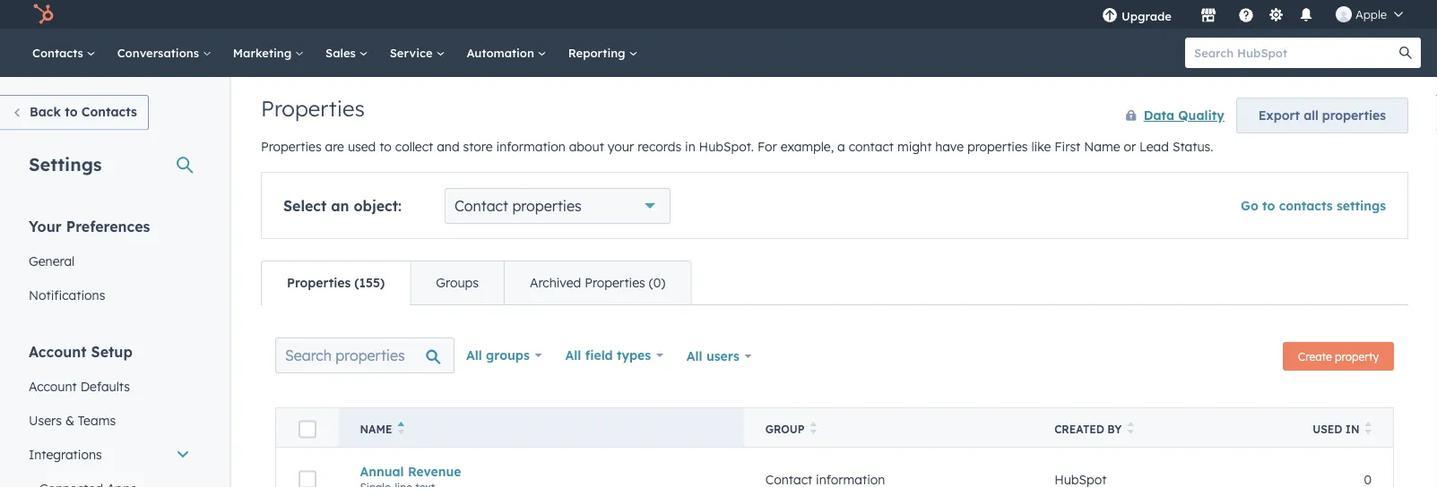 Task type: locate. For each thing, give the bounding box(es) containing it.
to inside back to contacts link
[[65, 104, 78, 120]]

contacts down hubspot link
[[32, 45, 87, 60]]

3 press to sort. element from the left
[[1365, 422, 1372, 437]]

all left groups at left bottom
[[466, 348, 482, 364]]

ascending sort. press to sort descending. image
[[397, 422, 404, 435]]

properties left like
[[967, 139, 1028, 155]]

account for account setup
[[29, 343, 87, 361]]

contacts
[[1279, 198, 1333, 214]]

a
[[837, 139, 845, 155]]

menu item
[[1184, 0, 1188, 29]]

contact properties
[[455, 197, 582, 215]]

name inside button
[[360, 423, 392, 437]]

1 vertical spatial properties
[[967, 139, 1028, 155]]

properties for properties (155)
[[287, 275, 351, 291]]

2 account from the top
[[29, 379, 77, 394]]

1 horizontal spatial to
[[379, 139, 392, 155]]

properties for properties are used to collect and store information about your records in hubspot. for example, a contact might have properties like first name or lead status.
[[261, 139, 321, 155]]

like
[[1031, 139, 1051, 155]]

marketing link
[[222, 29, 315, 77]]

name left or
[[1084, 139, 1120, 155]]

settings
[[29, 153, 102, 175]]

notifications link
[[18, 278, 201, 312]]

all inside popup button
[[565, 348, 581, 364]]

an
[[331, 197, 349, 215]]

name
[[1084, 139, 1120, 155], [360, 423, 392, 437]]

automation
[[467, 45, 538, 60]]

ascending sort. press to sort descending. element
[[397, 422, 404, 437]]

2 vertical spatial properties
[[512, 197, 582, 215]]

press to sort. image inside "used in" button
[[1365, 422, 1372, 435]]

and
[[437, 139, 460, 155]]

tab list
[[261, 261, 691, 306]]

all for all users
[[687, 349, 702, 364]]

account up account defaults
[[29, 343, 87, 361]]

settings link
[[1265, 5, 1287, 24]]

2 horizontal spatial press to sort. element
[[1365, 422, 1372, 437]]

your
[[29, 217, 62, 235]]

0 horizontal spatial press to sort. image
[[810, 422, 817, 435]]

2 horizontal spatial all
[[687, 349, 702, 364]]

search button
[[1390, 38, 1421, 68]]

0 horizontal spatial all
[[466, 348, 482, 364]]

properties
[[1322, 108, 1386, 123], [967, 139, 1028, 155], [512, 197, 582, 215]]

1 press to sort. element from the left
[[810, 422, 817, 437]]

settings
[[1337, 198, 1386, 214]]

0 vertical spatial to
[[65, 104, 78, 120]]

data quality
[[1144, 108, 1224, 123]]

properties left "are"
[[261, 139, 321, 155]]

properties down information
[[512, 197, 582, 215]]

marketplaces button
[[1190, 0, 1227, 29]]

create property button
[[1283, 342, 1394, 371]]

0 vertical spatial contacts
[[32, 45, 87, 60]]

1 vertical spatial name
[[360, 423, 392, 437]]

0 horizontal spatial name
[[360, 423, 392, 437]]

teams
[[78, 413, 116, 429]]

reporting link
[[557, 29, 649, 77]]

0 vertical spatial properties
[[1322, 108, 1386, 123]]

archived properties (0)
[[530, 275, 665, 291]]

properties right all
[[1322, 108, 1386, 123]]

in
[[685, 139, 695, 155]]

press to sort. element for group
[[810, 422, 817, 437]]

reporting
[[568, 45, 629, 60]]

settings image
[[1268, 8, 1284, 24]]

2 horizontal spatial properties
[[1322, 108, 1386, 123]]

press to sort. image right group
[[810, 422, 817, 435]]

properties
[[261, 95, 365, 122], [261, 139, 321, 155], [287, 275, 351, 291], [585, 275, 645, 291]]

0 horizontal spatial to
[[65, 104, 78, 120]]

revenue
[[408, 464, 461, 480]]

press to sort. element inside "used in" button
[[1365, 422, 1372, 437]]

press to sort. element inside group button
[[810, 422, 817, 437]]

users
[[29, 413, 62, 429]]

service
[[390, 45, 436, 60]]

users & teams
[[29, 413, 116, 429]]

0 vertical spatial account
[[29, 343, 87, 361]]

press to sort. image inside group button
[[810, 422, 817, 435]]

account setup
[[29, 343, 132, 361]]

or
[[1124, 139, 1136, 155]]

1 account from the top
[[29, 343, 87, 361]]

menu containing apple
[[1089, 0, 1416, 29]]

data
[[1144, 108, 1174, 123]]

2 vertical spatial to
[[1262, 198, 1275, 214]]

back to contacts
[[30, 104, 137, 120]]

data quality button
[[1107, 98, 1225, 134]]

export all properties button
[[1236, 98, 1408, 134]]

created by
[[1054, 423, 1122, 437]]

contact properties button
[[445, 188, 671, 224]]

1 vertical spatial to
[[379, 139, 392, 155]]

conversations link
[[106, 29, 222, 77]]

&
[[65, 413, 74, 429]]

all left field
[[565, 348, 581, 364]]

properties left (155)
[[287, 275, 351, 291]]

0 horizontal spatial properties
[[512, 197, 582, 215]]

to right used
[[379, 139, 392, 155]]

1 press to sort. image from the left
[[810, 422, 817, 435]]

contacts right back
[[81, 104, 137, 120]]

export
[[1259, 108, 1300, 123]]

all users button
[[675, 338, 763, 376]]

for
[[757, 139, 777, 155]]

go to contacts settings
[[1241, 198, 1386, 214]]

press to sort. element inside created by button
[[1127, 422, 1134, 437]]

1 horizontal spatial all
[[565, 348, 581, 364]]

search image
[[1399, 47, 1412, 59]]

name left 'ascending sort. press to sort descending.' element
[[360, 423, 392, 437]]

group button
[[744, 408, 1033, 448]]

menu
[[1089, 0, 1416, 29]]

your preferences element
[[18, 216, 201, 312]]

properties up "are"
[[261, 95, 365, 122]]

press to sort. element
[[810, 422, 817, 437], [1127, 422, 1134, 437], [1365, 422, 1372, 437]]

all users
[[687, 349, 739, 364]]

upgrade
[[1121, 9, 1172, 23]]

lead
[[1139, 139, 1169, 155]]

all field types
[[565, 348, 651, 364]]

to right go
[[1262, 198, 1275, 214]]

1 horizontal spatial press to sort. image
[[1365, 422, 1372, 435]]

collect
[[395, 139, 433, 155]]

1 horizontal spatial press to sort. element
[[1127, 422, 1134, 437]]

press to sort. element right in
[[1365, 422, 1372, 437]]

1 horizontal spatial properties
[[967, 139, 1028, 155]]

all left users
[[687, 349, 702, 364]]

users
[[706, 349, 739, 364]]

2 press to sort. element from the left
[[1127, 422, 1134, 437]]

properties inside popup button
[[512, 197, 582, 215]]

0 horizontal spatial press to sort. element
[[810, 422, 817, 437]]

to right back
[[65, 104, 78, 120]]

press to sort. element right group
[[810, 422, 817, 437]]

1 vertical spatial contacts
[[81, 104, 137, 120]]

contacts
[[32, 45, 87, 60], [81, 104, 137, 120]]

in
[[1345, 423, 1359, 437]]

2 press to sort. image from the left
[[1365, 422, 1372, 435]]

(155)
[[354, 275, 385, 291]]

export all properties
[[1259, 108, 1386, 123]]

press to sort. image
[[810, 422, 817, 435], [1365, 422, 1372, 435]]

bob builder image
[[1336, 6, 1352, 22]]

2 horizontal spatial to
[[1262, 198, 1275, 214]]

0 vertical spatial name
[[1084, 139, 1120, 155]]

created by button
[[1033, 408, 1286, 448]]

preferences
[[66, 217, 150, 235]]

account up users
[[29, 379, 77, 394]]

marketplaces image
[[1200, 8, 1216, 24]]

all inside 'popup button'
[[466, 348, 482, 364]]

1 vertical spatial account
[[29, 379, 77, 394]]

back
[[30, 104, 61, 120]]

used in
[[1313, 423, 1359, 437]]

annual revenue button
[[360, 464, 722, 480]]

properties inside properties (155) "link"
[[287, 275, 351, 291]]

tab panel containing all groups
[[261, 305, 1408, 488]]

press to sort. image right in
[[1365, 422, 1372, 435]]

all for all field types
[[565, 348, 581, 364]]

to for go
[[1262, 198, 1275, 214]]

used in button
[[1286, 408, 1394, 448]]

object:
[[354, 197, 402, 215]]

all inside popup button
[[687, 349, 702, 364]]

press to sort. element right by
[[1127, 422, 1134, 437]]

tab panel
[[261, 305, 1408, 488]]

properties left (0)
[[585, 275, 645, 291]]

1 horizontal spatial name
[[1084, 139, 1120, 155]]



Task type: vqa. For each thing, say whether or not it's contained in the screenshot.
first Account from the bottom of the Account Setup element
yes



Task type: describe. For each thing, give the bounding box(es) containing it.
notifications
[[29, 287, 105, 303]]

press to sort. image for used in
[[1365, 422, 1372, 435]]

create
[[1298, 350, 1332, 364]]

integrations button
[[18, 438, 201, 472]]

groups
[[486, 348, 530, 364]]

press to sort. element for created by
[[1127, 422, 1134, 437]]

groups link
[[410, 262, 504, 305]]

are
[[325, 139, 344, 155]]

users & teams link
[[18, 404, 201, 438]]

press to sort. image
[[1127, 422, 1134, 435]]

annual
[[360, 464, 404, 480]]

Search search field
[[275, 338, 455, 374]]

back to contacts link
[[0, 95, 149, 130]]

press to sort. image for group
[[810, 422, 817, 435]]

types
[[617, 348, 651, 364]]

all groups
[[466, 348, 530, 364]]

select
[[283, 197, 327, 215]]

notifications image
[[1298, 8, 1314, 24]]

account defaults
[[29, 379, 130, 394]]

groups
[[436, 275, 479, 291]]

go to contacts settings button
[[1241, 198, 1386, 214]]

example,
[[781, 139, 834, 155]]

status.
[[1172, 139, 1213, 155]]

upgrade image
[[1102, 8, 1118, 24]]

records
[[638, 139, 681, 155]]

select an object:
[[283, 197, 402, 215]]

hubspot image
[[32, 4, 54, 25]]

create property
[[1298, 350, 1379, 364]]

properties are used to collect and store information about your records in hubspot. for example, a contact might have properties like first name or lead status.
[[261, 139, 1213, 155]]

setup
[[91, 343, 132, 361]]

automation link
[[456, 29, 557, 77]]

annual revenue
[[360, 464, 461, 480]]

all for all groups
[[466, 348, 482, 364]]

properties (155) link
[[262, 262, 410, 305]]

about
[[569, 139, 604, 155]]

your preferences
[[29, 217, 150, 235]]

properties inside archived properties (0) link
[[585, 275, 645, 291]]

(0)
[[649, 275, 665, 291]]

to for back
[[65, 104, 78, 120]]

store
[[463, 139, 493, 155]]

have
[[935, 139, 964, 155]]

help button
[[1231, 0, 1261, 29]]

service link
[[379, 29, 456, 77]]

apple button
[[1325, 0, 1414, 29]]

name button
[[338, 408, 744, 448]]

press to sort. element for used in
[[1365, 422, 1372, 437]]

account for account defaults
[[29, 379, 77, 394]]

account setup element
[[18, 342, 201, 488]]

contacts link
[[22, 29, 106, 77]]

marketing
[[233, 45, 295, 60]]

contact
[[455, 197, 508, 215]]

might
[[897, 139, 932, 155]]

used
[[1313, 423, 1342, 437]]

group
[[765, 423, 805, 437]]

all field types button
[[554, 338, 675, 374]]

information
[[496, 139, 565, 155]]

property
[[1335, 350, 1379, 364]]

help image
[[1238, 8, 1254, 24]]

your
[[608, 139, 634, 155]]

all groups button
[[455, 338, 554, 374]]

first
[[1054, 139, 1081, 155]]

properties (155)
[[287, 275, 385, 291]]

account defaults link
[[18, 370, 201, 404]]

field
[[585, 348, 613, 364]]

tab list containing properties (155)
[[261, 261, 691, 306]]

used
[[348, 139, 376, 155]]

integrations
[[29, 447, 102, 463]]

hubspot link
[[22, 4, 67, 25]]

conversations
[[117, 45, 202, 60]]

hubspot.
[[699, 139, 754, 155]]

Search HubSpot search field
[[1185, 38, 1405, 68]]

archived
[[530, 275, 581, 291]]

defaults
[[80, 379, 130, 394]]

sales
[[325, 45, 359, 60]]

properties inside button
[[1322, 108, 1386, 123]]

properties for properties
[[261, 95, 365, 122]]

go
[[1241, 198, 1258, 214]]

created
[[1054, 423, 1104, 437]]

apple
[[1355, 7, 1387, 22]]

sales link
[[315, 29, 379, 77]]



